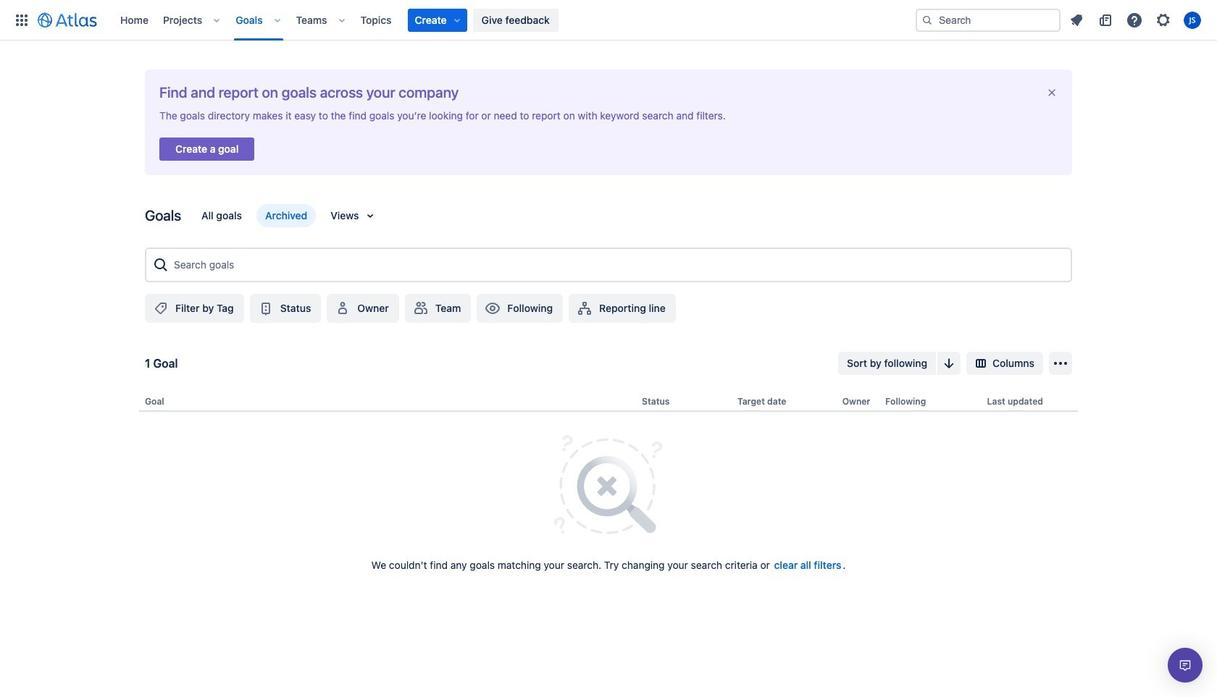 Task type: vqa. For each thing, say whether or not it's contained in the screenshot.
top element
yes



Task type: locate. For each thing, give the bounding box(es) containing it.
label image
[[152, 300, 170, 317]]

search image
[[922, 14, 933, 26]]

top element
[[9, 0, 916, 40]]

more options image
[[1052, 355, 1070, 372]]

account image
[[1184, 11, 1202, 29]]

banner
[[0, 0, 1217, 41]]

search goals image
[[152, 257, 170, 274]]

status image
[[257, 300, 274, 317]]

open intercom messenger image
[[1177, 657, 1194, 675]]



Task type: describe. For each thing, give the bounding box(es) containing it.
following image
[[484, 300, 502, 317]]

Search field
[[916, 8, 1061, 32]]

settings image
[[1155, 11, 1173, 29]]

close banner image
[[1046, 87, 1058, 99]]

help image
[[1126, 11, 1144, 29]]

notifications image
[[1068, 11, 1086, 29]]

switch to... image
[[13, 11, 30, 29]]

Search goals field
[[170, 252, 1065, 278]]

reverse sort order image
[[941, 355, 958, 372]]



